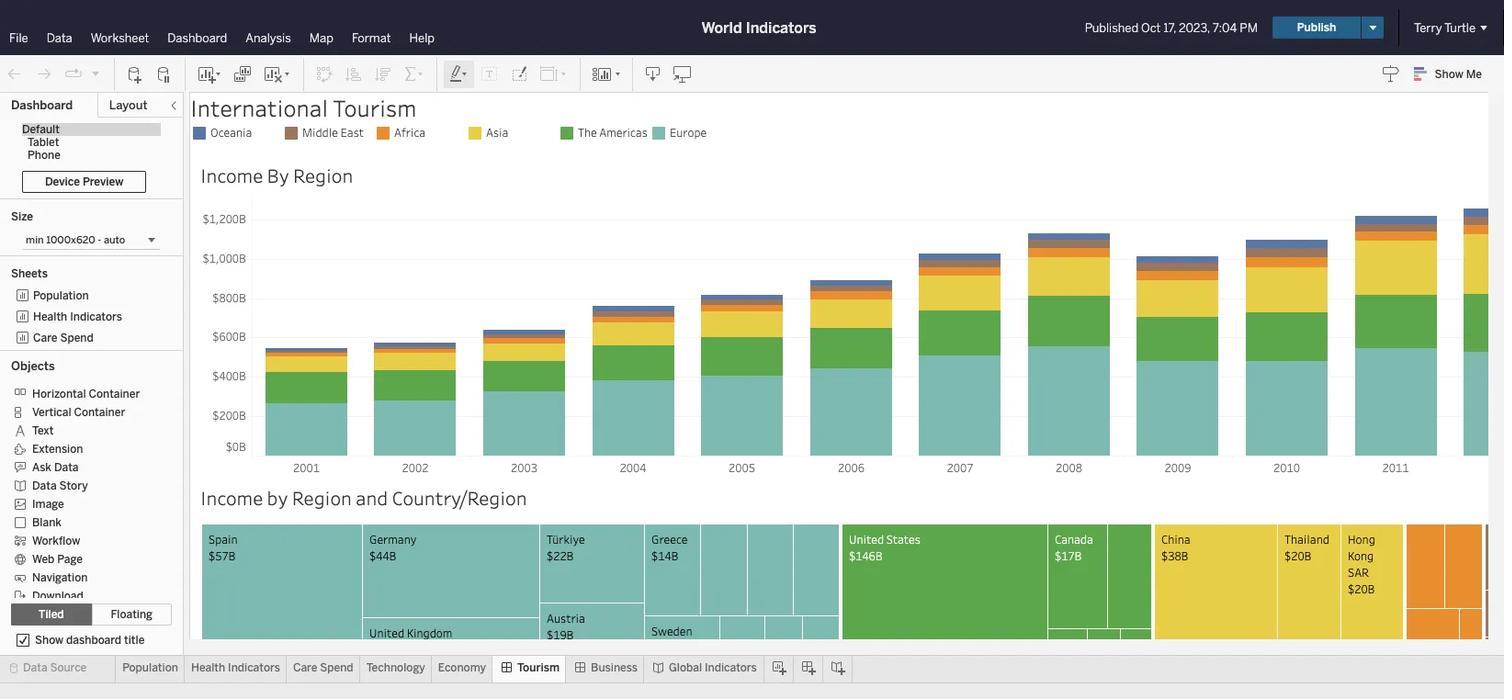 Task type: describe. For each thing, give the bounding box(es) containing it.
2012, Year of Year. Press Space to toggle selection. Press Escape to go back to the left margin. Use arrow keys to navigate headers text field
[[1450, 457, 1504, 477]]

container for horizontal container
[[89, 388, 140, 400]]

show for show dashboard title
[[35, 634, 64, 647]]

1 horizontal spatial dashboard
[[167, 31, 227, 45]]

horizontal
[[32, 388, 86, 400]]

7:04
[[1213, 21, 1237, 34]]

data guide image
[[1381, 64, 1400, 83]]

region for by
[[292, 485, 352, 511]]

objects list box
[[11, 379, 172, 605]]

1 vertical spatial marks. press enter to open the view data window.. use arrow keys to navigate data visualization elements. image
[[197, 519, 1504, 699]]

europe
[[670, 125, 707, 140]]

open and edit this workbook in tableau desktop image
[[673, 65, 692, 83]]

default tablet phone
[[22, 123, 61, 162]]

collapse image
[[168, 100, 179, 111]]

global
[[669, 662, 702, 674]]

vertical container option
[[11, 402, 146, 421]]

data for data source
[[23, 662, 47, 674]]

income by region and country/region
[[200, 485, 527, 511]]

2002, Year of Year. Press Space to toggle selection. Press Escape to go back to the left margin. Use arrow keys to navigate headers text field
[[361, 457, 469, 477]]

text option
[[11, 421, 146, 439]]

-
[[98, 234, 101, 246]]

navigation option
[[11, 568, 146, 586]]

publish button
[[1273, 17, 1361, 39]]

1000x620
[[46, 234, 95, 246]]

vertical container
[[32, 406, 125, 419]]

the americas option
[[558, 124, 650, 142]]

extension option
[[11, 439, 146, 458]]

preview
[[83, 175, 123, 188]]

2009, Year of Year. Press Space to toggle selection. Press Escape to go back to the left margin. Use arrow keys to navigate headers text field
[[1124, 457, 1232, 477]]

floating
[[111, 608, 153, 621]]

country/region
[[392, 485, 527, 511]]

file
[[9, 31, 28, 45]]

highlight image
[[448, 65, 469, 83]]

asia
[[486, 125, 508, 140]]

workflow option
[[11, 531, 146, 549]]

1 vertical spatial spend
[[320, 662, 353, 674]]

totals image
[[403, 65, 425, 83]]

17,
[[1163, 21, 1176, 34]]

2023,
[[1179, 21, 1210, 34]]

ask data option
[[11, 458, 146, 476]]

story
[[59, 479, 88, 492]]

data for data
[[47, 31, 72, 45]]

format workbook image
[[510, 65, 528, 83]]

blank option
[[11, 513, 146, 531]]

map
[[309, 31, 333, 45]]

terry turtle
[[1414, 21, 1476, 34]]

ask data
[[32, 461, 79, 474]]

tourism inside heading
[[333, 93, 417, 123]]

data story option
[[11, 476, 146, 494]]

2011, Year of Year. Press Space to toggle selection. Press Escape to go back to the left margin. Use arrow keys to navigate headers text field
[[1341, 457, 1450, 477]]

data for data story
[[32, 479, 57, 492]]

1 horizontal spatial replay animation image
[[90, 68, 101, 79]]

1 horizontal spatial health
[[191, 662, 225, 674]]

pause auto updates image
[[155, 65, 174, 83]]

2005, Year of Year. Press Space to toggle selection. Press Escape to go back to the left margin. Use arrow keys to navigate headers text field
[[687, 457, 797, 477]]

turtle
[[1444, 21, 1476, 34]]

show me
[[1435, 68, 1482, 81]]

income for income by region and country/region
[[200, 485, 263, 511]]

device preview
[[45, 175, 123, 188]]

the americas
[[578, 125, 648, 140]]

oct
[[1141, 21, 1161, 34]]

extension
[[32, 443, 83, 456]]

1 vertical spatial dashboard
[[11, 98, 73, 112]]

tiled
[[38, 608, 64, 621]]

web
[[32, 553, 55, 566]]

format
[[352, 31, 391, 45]]

container for vertical container
[[74, 406, 125, 419]]

dashboard
[[66, 634, 121, 647]]

region for by
[[293, 163, 353, 188]]

and
[[356, 485, 388, 511]]

vertical
[[32, 406, 71, 419]]

2003, Year of Year. Press Space to toggle selection. Press Escape to go back to the left margin. Use arrow keys to navigate headers text field
[[469, 457, 579, 477]]

0 horizontal spatial replay animation image
[[64, 65, 83, 83]]

clear sheet image
[[263, 65, 292, 83]]

show for show me
[[1435, 68, 1463, 81]]

sort descending image
[[374, 65, 392, 83]]

business
[[591, 662, 638, 674]]

publish
[[1297, 21, 1336, 34]]

oceania
[[210, 125, 252, 140]]

help
[[409, 31, 435, 45]]

me
[[1466, 68, 1482, 81]]

list box containing population
[[11, 286, 172, 349]]

togglestate option group
[[11, 604, 172, 626]]

data inside 'option'
[[54, 461, 79, 474]]

size
[[11, 210, 33, 223]]

2008, Year of Year. Press Space to toggle selection. Press Escape to go back to the left margin. Use arrow keys to navigate headers text field
[[1014, 457, 1124, 477]]

1 horizontal spatial care spend
[[293, 662, 353, 674]]



Task type: vqa. For each thing, say whether or not it's contained in the screenshot.
Workflow
yes



Task type: locate. For each thing, give the bounding box(es) containing it.
care
[[33, 332, 57, 345], [293, 662, 317, 674]]

container
[[89, 388, 140, 400], [74, 406, 125, 419]]

0 vertical spatial region
[[293, 163, 353, 188]]

0 vertical spatial spend
[[60, 332, 93, 345]]

indicators
[[746, 19, 816, 36], [70, 311, 122, 323], [228, 662, 280, 674], [705, 662, 757, 674]]

replay animation image
[[64, 65, 83, 83], [90, 68, 101, 79]]

auto
[[104, 234, 125, 246]]

objects
[[11, 359, 55, 373]]

download option
[[11, 586, 146, 605]]

data
[[47, 31, 72, 45], [54, 461, 79, 474], [32, 479, 57, 492], [23, 662, 47, 674]]

source
[[50, 662, 87, 674]]

africa
[[394, 125, 425, 140]]

income for income by region
[[200, 163, 263, 188]]

care spend left technology
[[293, 662, 353, 674]]

container inside vertical container option
[[74, 406, 125, 419]]

economy
[[438, 662, 486, 674]]

europe option
[[650, 124, 741, 142]]

analysis
[[246, 31, 291, 45]]

blank
[[32, 516, 62, 529]]

income down oceania option
[[200, 163, 263, 188]]

0 horizontal spatial health indicators
[[33, 311, 122, 323]]

terry
[[1414, 21, 1442, 34]]

health indicators inside list box
[[33, 311, 122, 323]]

oceania option
[[190, 124, 282, 142]]

0 horizontal spatial show
[[35, 634, 64, 647]]

container inside horizontal container option
[[89, 388, 140, 400]]

1 horizontal spatial care
[[293, 662, 317, 674]]

care spend up objects
[[33, 332, 93, 345]]

region down the middle east option
[[293, 163, 353, 188]]

0 vertical spatial health
[[33, 311, 67, 323]]

2007, Year of Year. Press Space to toggle selection. Press Escape to go back to the left margin. Use arrow keys to navigate headers text field
[[906, 457, 1014, 477]]

data up data story
[[54, 461, 79, 474]]

2 income from the top
[[200, 485, 263, 511]]

dashboard
[[167, 31, 227, 45], [11, 98, 73, 112]]

1 income from the top
[[200, 163, 263, 188]]

download image
[[644, 65, 662, 83]]

new worksheet image
[[197, 65, 222, 83]]

undo image
[[6, 65, 24, 83]]

0 vertical spatial container
[[89, 388, 140, 400]]

worksheet
[[91, 31, 149, 45]]

international tourism heading
[[190, 93, 1504, 124]]

redo image
[[35, 65, 53, 83]]

by
[[267, 163, 289, 188]]

0 horizontal spatial dashboard
[[11, 98, 73, 112]]

2010, Year of Year. Press Space to toggle selection. Press Escape to go back to the left margin. Use arrow keys to navigate headers text field
[[1232, 457, 1341, 477]]

population down sheets
[[33, 289, 89, 302]]

0 vertical spatial health indicators
[[33, 311, 122, 323]]

international
[[190, 93, 328, 123]]

container up vertical container option
[[89, 388, 140, 400]]

middle
[[302, 125, 338, 140]]

data source
[[23, 662, 87, 674]]

0 vertical spatial dashboard
[[167, 31, 227, 45]]

show inside button
[[1435, 68, 1463, 81]]

image
[[32, 498, 64, 511]]

1 vertical spatial health indicators
[[191, 662, 280, 674]]

care spend inside list box
[[33, 332, 93, 345]]

sort ascending image
[[345, 65, 363, 83]]

1 horizontal spatial population
[[122, 662, 178, 674]]

tourism left business
[[517, 662, 560, 674]]

world indicators
[[701, 19, 816, 36]]

0 vertical spatial show
[[1435, 68, 1463, 81]]

asia option
[[466, 124, 558, 142]]

page
[[57, 553, 83, 566]]

americas
[[599, 125, 648, 140]]

2001, Year of Year. Press Space to toggle selection. Press Escape to go back to the left margin. Use arrow keys to navigate headers text field
[[252, 457, 361, 477]]

duplicate image
[[233, 65, 252, 83]]

data inside option
[[32, 479, 57, 492]]

ask
[[32, 461, 51, 474]]

show/hide cards image
[[592, 65, 621, 83]]

0 horizontal spatial population
[[33, 289, 89, 302]]

navigation
[[32, 571, 88, 584]]

show
[[1435, 68, 1463, 81], [35, 634, 64, 647]]

0 horizontal spatial spend
[[60, 332, 93, 345]]

tourism up east
[[333, 93, 417, 123]]

1 vertical spatial care spend
[[293, 662, 353, 674]]

technology
[[366, 662, 425, 674]]

the
[[578, 125, 597, 140]]

layout
[[109, 98, 147, 112]]

1 vertical spatial population
[[122, 662, 178, 674]]

health indicators
[[33, 311, 122, 323], [191, 662, 280, 674]]

spend left technology
[[320, 662, 353, 674]]

tourism
[[333, 93, 417, 123], [517, 662, 560, 674]]

marks. press enter to open the view data window.. use arrow keys to navigate data visualization elements. image
[[252, 197, 1504, 457], [197, 519, 1504, 699]]

published oct 17, 2023, 7:04 pm
[[1085, 21, 1258, 34]]

device preview button
[[22, 171, 146, 193]]

0 vertical spatial care spend
[[33, 332, 93, 345]]

global indicators
[[669, 662, 757, 674]]

device
[[45, 175, 80, 188]]

population down title
[[122, 662, 178, 674]]

1 horizontal spatial tourism
[[517, 662, 560, 674]]

show labels image
[[481, 65, 499, 83]]

text
[[32, 424, 54, 437]]

spend inside list box
[[60, 332, 93, 345]]

care inside list box
[[33, 332, 57, 345]]

1 vertical spatial show
[[35, 634, 64, 647]]

show left "me"
[[1435, 68, 1463, 81]]

1 vertical spatial tourism
[[517, 662, 560, 674]]

by
[[267, 485, 288, 511]]

1 vertical spatial health
[[191, 662, 225, 674]]

horizontal container
[[32, 388, 140, 400]]

spend
[[60, 332, 93, 345], [320, 662, 353, 674]]

data story
[[32, 479, 88, 492]]

default
[[22, 123, 60, 136]]

income
[[200, 163, 263, 188], [200, 485, 263, 511]]

sheets
[[11, 267, 48, 280]]

middle east
[[302, 125, 364, 140]]

dashboard up "new worksheet" icon
[[167, 31, 227, 45]]

workflow
[[32, 535, 80, 547]]

east
[[340, 125, 364, 140]]

care spend
[[33, 332, 93, 345], [293, 662, 353, 674]]

1 vertical spatial region
[[292, 485, 352, 511]]

dashboard up default
[[11, 98, 73, 112]]

health
[[33, 311, 67, 323], [191, 662, 225, 674]]

replay animation image right redo icon
[[64, 65, 83, 83]]

min 1000x620 - auto
[[26, 234, 125, 246]]

2004, Year of Year. Press Space to toggle selection. Press Escape to go back to the left margin. Use arrow keys to navigate headers text field
[[579, 457, 687, 477]]

0 horizontal spatial tourism
[[333, 93, 417, 123]]

new data source image
[[126, 65, 144, 83]]

swap rows and columns image
[[315, 65, 334, 83]]

1 horizontal spatial health indicators
[[191, 662, 280, 674]]

data left source
[[23, 662, 47, 674]]

download
[[32, 590, 83, 603]]

tablet
[[28, 136, 59, 149]]

2006, Year of Year. Press Space to toggle selection. Press Escape to go back to the left margin. Use arrow keys to navigate headers text field
[[797, 457, 906, 477]]

1 horizontal spatial spend
[[320, 662, 353, 674]]

international tourism
[[190, 93, 417, 123]]

spend up horizontal container option
[[60, 332, 93, 345]]

data up redo icon
[[47, 31, 72, 45]]

care up objects
[[33, 332, 57, 345]]

health inside list box
[[33, 311, 67, 323]]

phone
[[28, 149, 61, 162]]

0 vertical spatial tourism
[[333, 93, 417, 123]]

population
[[33, 289, 89, 302], [122, 662, 178, 674]]

title
[[124, 634, 145, 647]]

income by region
[[200, 163, 353, 188]]

published
[[1085, 21, 1139, 34]]

0 vertical spatial marks. press enter to open the view data window.. use arrow keys to navigate data visualization elements. image
[[252, 197, 1504, 457]]

0 horizontal spatial care
[[33, 332, 57, 345]]

care left technology
[[293, 662, 317, 674]]

min
[[26, 234, 44, 246]]

world
[[701, 19, 742, 36]]

1 vertical spatial care
[[293, 662, 317, 674]]

middle east option
[[282, 124, 374, 142]]

fit image
[[539, 65, 569, 83]]

0 vertical spatial income
[[200, 163, 263, 188]]

replay animation image left new data source image at the left top of the page
[[90, 68, 101, 79]]

1 vertical spatial income
[[200, 485, 263, 511]]

show me button
[[1405, 60, 1499, 88]]

data down ask
[[32, 479, 57, 492]]

horizontal container option
[[11, 384, 146, 402]]

region down 2001, year of year. press space to toggle selection. press escape to go back to the left margin. use arrow keys to navigate headers text field
[[292, 485, 352, 511]]

show down tiled
[[35, 634, 64, 647]]

0 horizontal spatial care spend
[[33, 332, 93, 345]]

list box
[[11, 286, 172, 349]]

0 vertical spatial population
[[33, 289, 89, 302]]

show dashboard title
[[35, 634, 145, 647]]

region
[[293, 163, 353, 188], [292, 485, 352, 511]]

pm
[[1240, 21, 1258, 34]]

0 horizontal spatial health
[[33, 311, 67, 323]]

web page
[[32, 553, 83, 566]]

africa option
[[374, 124, 466, 142]]

1 vertical spatial container
[[74, 406, 125, 419]]

1 horizontal spatial show
[[1435, 68, 1463, 81]]

web page option
[[11, 549, 146, 568]]

container down horizontal container
[[74, 406, 125, 419]]

income left the by
[[200, 485, 263, 511]]

0 vertical spatial care
[[33, 332, 57, 345]]

image option
[[11, 494, 146, 513]]



